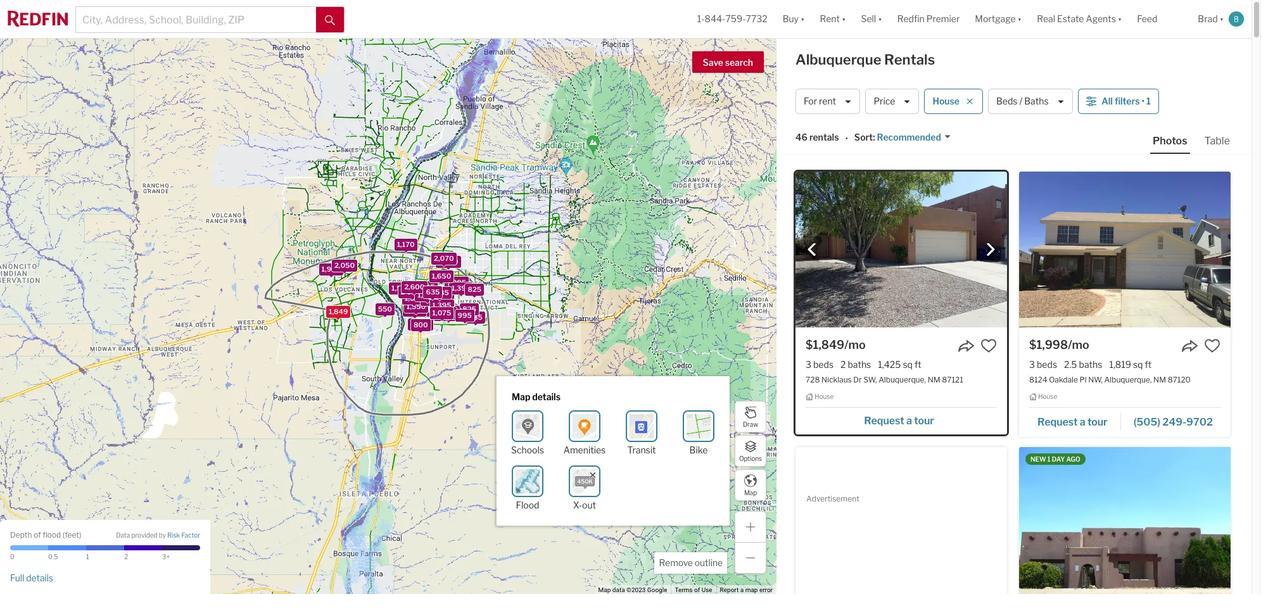 Task type: locate. For each thing, give the bounding box(es) containing it.
1 vertical spatial 1
[[1048, 455, 1051, 463]]

1,425
[[878, 359, 901, 370]]

1 horizontal spatial baths
[[1079, 359, 1102, 370]]

1,550
[[407, 302, 426, 310]]

details right full
[[26, 572, 53, 583]]

2 horizontal spatial 1
[[1146, 96, 1151, 107]]

2 vertical spatial map
[[598, 587, 611, 594]]

bike button
[[683, 410, 714, 455]]

1 ft from the left
[[915, 359, 921, 370]]

beds up 8124
[[1037, 359, 1057, 370]]

2 horizontal spatial a
[[1080, 416, 1085, 428]]

1 vertical spatial •
[[845, 133, 848, 144]]

3 up 8124
[[1029, 359, 1035, 370]]

2 /mo from the left
[[1068, 338, 1089, 352]]

1 vertical spatial 2 units
[[437, 310, 460, 319]]

0 horizontal spatial •
[[845, 133, 848, 144]]

)
[[79, 530, 81, 539]]

2 ▾ from the left
[[842, 14, 846, 24]]

request a tour
[[864, 415, 934, 427], [1038, 416, 1108, 428]]

845
[[418, 288, 432, 297]]

request a tour button up ago
[[1029, 412, 1121, 431]]

2,550 down 1,100
[[411, 320, 431, 329]]

sell ▾ button
[[861, 0, 882, 38]]

1 vertical spatial 825
[[463, 304, 476, 313]]

request a tour button
[[806, 410, 997, 429], [1029, 412, 1121, 431]]

of left flood
[[34, 530, 41, 539]]

▾ right agents
[[1118, 14, 1122, 24]]

0 horizontal spatial map
[[512, 392, 530, 402]]

0 horizontal spatial /mo
[[844, 338, 866, 352]]

nm left 87120
[[1153, 375, 1166, 385]]

3 for $1,849 /mo
[[806, 359, 811, 370]]

635
[[426, 287, 440, 296]]

redfin
[[897, 14, 925, 24]]

baths up nw,
[[1079, 359, 1102, 370]]

0 horizontal spatial favorite button image
[[980, 338, 997, 354]]

0 vertical spatial details
[[532, 392, 561, 402]]

0 horizontal spatial a
[[740, 587, 744, 594]]

2 nm from the left
[[1153, 375, 1166, 385]]

2 favorite button image from the left
[[1204, 338, 1221, 354]]

1 vertical spatial 1,395
[[432, 300, 451, 309]]

beds for $1,849
[[813, 359, 834, 370]]

1 /mo from the left
[[844, 338, 866, 352]]

map for map details
[[512, 392, 530, 402]]

1 horizontal spatial 2,550
[[438, 257, 458, 266]]

a left map
[[740, 587, 744, 594]]

2 favorite button checkbox from the left
[[1204, 338, 1221, 354]]

remove house image
[[966, 98, 974, 105]]

• right filters
[[1142, 96, 1145, 107]]

825
[[468, 285, 482, 294], [463, 304, 476, 313]]

0 horizontal spatial nm
[[928, 375, 940, 385]]

house
[[933, 96, 960, 107], [815, 393, 834, 400], [1038, 393, 1057, 400]]

of left use
[[694, 587, 700, 594]]

• inside 46 rentals •
[[845, 133, 848, 144]]

3 ▾ from the left
[[878, 14, 882, 24]]

1-844-759-7732 link
[[697, 14, 767, 24]]

985
[[433, 290, 447, 298], [468, 313, 483, 322]]

1 horizontal spatial house
[[933, 96, 960, 107]]

1 favorite button image from the left
[[980, 338, 997, 354]]

bike
[[690, 444, 708, 455]]

1 left day
[[1048, 455, 1051, 463]]

request down the '728 nicklaus dr sw, albuquerque, nm 87121'
[[864, 415, 904, 427]]

1 3 beds from the left
[[806, 359, 834, 370]]

ft right 1,425
[[915, 359, 921, 370]]

1
[[1146, 96, 1151, 107], [1048, 455, 1051, 463], [86, 553, 89, 561]]

3 beds for $1,998 /mo
[[1029, 359, 1057, 370]]

map inside dialog
[[512, 392, 530, 402]]

1,395
[[452, 283, 471, 292], [432, 300, 451, 309]]

house down 8124
[[1038, 393, 1057, 400]]

3 beds up 728
[[806, 359, 834, 370]]

1,500 up 1,000
[[391, 283, 411, 292]]

6 ▾ from the left
[[1220, 14, 1224, 24]]

1 vertical spatial units
[[442, 310, 460, 319]]

1 horizontal spatial map
[[598, 587, 611, 594]]

tour down the '728 nicklaus dr sw, albuquerque, nm 87121'
[[914, 415, 934, 427]]

1,020
[[423, 295, 442, 304]]

1 horizontal spatial 985
[[468, 313, 483, 322]]

search
[[725, 57, 753, 68]]

depth
[[10, 530, 32, 539]]

details for full details
[[26, 572, 53, 583]]

map up schools button at the left of the page
[[512, 392, 530, 402]]

1 ▾ from the left
[[801, 14, 805, 24]]

249-
[[1162, 416, 1186, 428]]

oakdale
[[1049, 375, 1078, 385]]

2 3 beds from the left
[[1029, 359, 1057, 370]]

real estate agents ▾ button
[[1029, 0, 1130, 38]]

full
[[10, 572, 24, 583]]

1 3 from the left
[[806, 359, 811, 370]]

0 vertical spatial 995
[[421, 282, 435, 291]]

1 right filters
[[1146, 96, 1151, 107]]

• for all filters • 1
[[1142, 96, 1145, 107]]

950
[[458, 310, 473, 319]]

▾ right sell
[[878, 14, 882, 24]]

google image
[[3, 578, 45, 594]]

buy ▾ button
[[783, 0, 805, 38]]

0 horizontal spatial baths
[[848, 359, 871, 370]]

by
[[159, 532, 166, 539]]

1,195
[[440, 308, 458, 317]]

dialog containing map details
[[497, 376, 730, 526]]

1 beds from the left
[[813, 359, 834, 370]]

advertisement
[[806, 494, 859, 503]]

/mo up 2.5 baths
[[1068, 338, 1089, 352]]

1 horizontal spatial •
[[1142, 96, 1145, 107]]

full details button
[[10, 572, 53, 584]]

0 horizontal spatial house
[[815, 393, 834, 400]]

0 horizontal spatial request a tour
[[864, 415, 934, 427]]

estate
[[1057, 14, 1084, 24]]

1,000
[[404, 294, 424, 303]]

$1,849
[[806, 338, 844, 352]]

2 albuquerque, from the left
[[1104, 375, 1152, 385]]

0 horizontal spatial favorite button checkbox
[[980, 338, 997, 354]]

a down the '728 nicklaus dr sw, albuquerque, nm 87121'
[[906, 415, 912, 427]]

3 up 728
[[806, 359, 811, 370]]

0 vertical spatial 1
[[1146, 96, 1151, 107]]

tour down nw,
[[1087, 416, 1108, 428]]

baths up the dr in the right of the page
[[848, 359, 871, 370]]

2 sq from the left
[[1133, 359, 1143, 370]]

1 nm from the left
[[928, 375, 940, 385]]

1,849
[[329, 307, 348, 316]]

beds
[[996, 96, 1018, 107]]

3
[[806, 359, 811, 370], [1029, 359, 1035, 370]]

sq right 1,819
[[1133, 359, 1143, 370]]

a up ago
[[1080, 416, 1085, 428]]

map inside "button"
[[744, 489, 757, 496]]

feed
[[1137, 14, 1157, 24]]

1 horizontal spatial 3
[[1029, 359, 1035, 370]]

buy ▾
[[783, 14, 805, 24]]

map region
[[0, 32, 849, 594]]

sq right 1,425
[[903, 359, 913, 370]]

0 horizontal spatial 995
[[421, 282, 435, 291]]

2 horizontal spatial map
[[744, 489, 757, 496]]

• left 'sort'
[[845, 133, 848, 144]]

nm for $1,849 /mo
[[928, 375, 940, 385]]

3 beds up 8124
[[1029, 359, 1057, 370]]

request up day
[[1038, 416, 1078, 428]]

baths for $1,998 /mo
[[1079, 359, 1102, 370]]

house down 728
[[815, 393, 834, 400]]

1,500 down the 2,400
[[405, 294, 424, 302]]

albuquerque, for $1,998 /mo
[[1104, 375, 1152, 385]]

• for 46 rentals •
[[845, 133, 848, 144]]

details inside dialog
[[532, 392, 561, 402]]

2,600
[[404, 282, 425, 291]]

0 horizontal spatial 3 beds
[[806, 359, 834, 370]]

nm for $1,998 /mo
[[1153, 375, 1166, 385]]

report a map error link
[[720, 587, 773, 594]]

/mo up 2 baths
[[844, 338, 866, 352]]

1 horizontal spatial units
[[442, 310, 460, 319]]

map down options
[[744, 489, 757, 496]]

1 horizontal spatial tour
[[1087, 416, 1108, 428]]

beds for $1,998
[[1037, 359, 1057, 370]]

▾ right "brad"
[[1220, 14, 1224, 24]]

map left data
[[598, 587, 611, 594]]

2 3 from the left
[[1029, 359, 1035, 370]]

use
[[702, 587, 712, 594]]

redfin premier
[[897, 14, 960, 24]]

0 horizontal spatial 1
[[86, 553, 89, 561]]

2 horizontal spatial house
[[1038, 393, 1057, 400]]

1 horizontal spatial ft
[[1145, 359, 1152, 370]]

1 horizontal spatial 2 units
[[437, 310, 460, 319]]

2 baths
[[841, 359, 871, 370]]

schools button
[[511, 410, 544, 455]]

1 horizontal spatial /mo
[[1068, 338, 1089, 352]]

4 ▾ from the left
[[1018, 14, 1022, 24]]

0 horizontal spatial 985
[[433, 290, 447, 298]]

1 horizontal spatial favorite button checkbox
[[1204, 338, 1221, 354]]

map
[[512, 392, 530, 402], [744, 489, 757, 496], [598, 587, 611, 594]]

submit search image
[[325, 15, 335, 25]]

1 right 0.5
[[86, 553, 89, 561]]

of
[[34, 530, 41, 539], [694, 587, 700, 594]]

825 right 970
[[463, 304, 476, 313]]

1,075
[[432, 308, 451, 317]]

0 horizontal spatial albuquerque,
[[879, 375, 926, 385]]

2 ft from the left
[[1145, 359, 1152, 370]]

0 horizontal spatial details
[[26, 572, 53, 583]]

house inside button
[[933, 96, 960, 107]]

1 horizontal spatial 1
[[1048, 455, 1051, 463]]

1 sq from the left
[[903, 359, 913, 370]]

request a tour up ago
[[1038, 416, 1108, 428]]

map for map
[[744, 489, 757, 496]]

1 vertical spatial of
[[694, 587, 700, 594]]

1 horizontal spatial a
[[906, 415, 912, 427]]

1 horizontal spatial nm
[[1153, 375, 1166, 385]]

1,819
[[1109, 359, 1131, 370]]

1,650
[[432, 271, 451, 280]]

0 horizontal spatial ft
[[915, 359, 921, 370]]

1 vertical spatial 2,550
[[411, 320, 431, 329]]

albuquerque rentals
[[796, 51, 935, 68]]

request
[[864, 415, 904, 427], [1038, 416, 1078, 428]]

• inside 'button'
[[1142, 96, 1145, 107]]

for
[[804, 96, 817, 107]]

759-
[[726, 14, 746, 24]]

1 albuquerque, from the left
[[879, 375, 926, 385]]

0 vertical spatial units
[[406, 287, 424, 296]]

1 vertical spatial map
[[744, 489, 757, 496]]

beds / baths button
[[988, 89, 1073, 114]]

550
[[378, 304, 392, 313]]

for rent button
[[796, 89, 860, 114]]

0 horizontal spatial 2 units
[[401, 287, 424, 296]]

sort
[[854, 132, 873, 143]]

agents
[[1086, 14, 1116, 24]]

0 horizontal spatial 1,395
[[432, 300, 451, 309]]

0 horizontal spatial 3
[[806, 359, 811, 370]]

0 horizontal spatial beds
[[813, 359, 834, 370]]

rent
[[819, 96, 836, 107]]

2 down the 850
[[437, 310, 441, 319]]

google
[[647, 587, 667, 594]]

1 favorite button checkbox from the left
[[980, 338, 997, 354]]

0 vertical spatial of
[[34, 530, 41, 539]]

▾ right mortgage on the right top of the page
[[1018, 14, 1022, 24]]

1 baths from the left
[[848, 359, 871, 370]]

of for depth
[[34, 530, 41, 539]]

0 vertical spatial 1,395
[[452, 283, 471, 292]]

1 horizontal spatial favorite button image
[[1204, 338, 1221, 354]]

photos button
[[1150, 134, 1202, 154]]

1 horizontal spatial sq
[[1133, 359, 1143, 370]]

favorite button checkbox
[[980, 338, 997, 354], [1204, 338, 1221, 354]]

0 horizontal spatial request a tour button
[[806, 410, 997, 429]]

1 horizontal spatial of
[[694, 587, 700, 594]]

5 ▾ from the left
[[1118, 14, 1122, 24]]

albuquerque, down 1,425 sq ft
[[879, 375, 926, 385]]

factor
[[181, 532, 200, 539]]

1 horizontal spatial beds
[[1037, 359, 1057, 370]]

/mo for $1,849
[[844, 338, 866, 352]]

1 horizontal spatial details
[[532, 392, 561, 402]]

house left remove house icon
[[933, 96, 960, 107]]

ft right 1,819
[[1145, 359, 1152, 370]]

1 vertical spatial details
[[26, 572, 53, 583]]

request a tour down the '728 nicklaus dr sw, albuquerque, nm 87121'
[[864, 415, 934, 427]]

sort :
[[854, 132, 875, 143]]

1 vertical spatial 985
[[468, 313, 483, 322]]

favorite button image
[[980, 338, 997, 354], [1204, 338, 1221, 354]]

0 vertical spatial map
[[512, 392, 530, 402]]

3 beds for $1,849 /mo
[[806, 359, 834, 370]]

1 horizontal spatial 995
[[458, 311, 472, 319]]

recommended
[[877, 132, 941, 143]]

825 right 1,285
[[468, 285, 482, 294]]

▾ for brad ▾
[[1220, 14, 1224, 24]]

rentals
[[809, 132, 839, 143]]

photo of 1720 rosewood ave nw, albuquerque, nm 87120 image
[[1019, 447, 1231, 594]]

details inside button
[[26, 572, 53, 583]]

beds up 728
[[813, 359, 834, 370]]

1 horizontal spatial albuquerque,
[[1104, 375, 1152, 385]]

0 horizontal spatial of
[[34, 530, 41, 539]]

dialog
[[497, 376, 730, 526]]

87121
[[942, 375, 963, 385]]

new
[[1031, 455, 1046, 463]]

0 vertical spatial •
[[1142, 96, 1145, 107]]

albuquerque, down 1,819 sq ft
[[1104, 375, 1152, 385]]

2,550 up the 1,650
[[438, 257, 458, 266]]

request a tour button down the '728 nicklaus dr sw, albuquerque, nm 87121'
[[806, 410, 997, 429]]

▾ for rent ▾
[[842, 14, 846, 24]]

terms of use
[[675, 587, 712, 594]]

2
[[401, 287, 405, 296], [437, 310, 441, 319], [841, 359, 846, 370], [124, 553, 128, 561]]

▾ for buy ▾
[[801, 14, 805, 24]]

1,998
[[321, 264, 341, 273]]

x-out
[[573, 500, 596, 510]]

albuquerque
[[796, 51, 881, 68]]

options button
[[735, 435, 766, 467]]

2 vertical spatial 1
[[86, 553, 89, 561]]

photos
[[1153, 135, 1187, 147]]

2 beds from the left
[[1037, 359, 1057, 370]]

sell ▾ button
[[853, 0, 890, 38]]

▾ right buy
[[801, 14, 805, 24]]

2 baths from the left
[[1079, 359, 1102, 370]]

0 horizontal spatial sq
[[903, 359, 913, 370]]

depth of flood ( feet )
[[10, 530, 81, 539]]

sell ▾
[[861, 14, 882, 24]]

8124 oakdale pl nw, albuquerque, nm 87120
[[1029, 375, 1191, 385]]

1 horizontal spatial 3 beds
[[1029, 359, 1057, 370]]

▾ right rent
[[842, 14, 846, 24]]

details up schools button at the left of the page
[[532, 392, 561, 402]]

nm left 87121 in the bottom right of the page
[[928, 375, 940, 385]]

7732
[[746, 14, 767, 24]]



Task type: describe. For each thing, give the bounding box(es) containing it.
favorite button checkbox for $1,849 /mo
[[980, 338, 997, 354]]

0 horizontal spatial tour
[[914, 415, 934, 427]]

2 left the 2,400
[[401, 287, 405, 296]]

sq for $1,849 /mo
[[903, 359, 913, 370]]

▾ for mortgage ▾
[[1018, 14, 1022, 24]]

1,595
[[432, 289, 451, 297]]

map data ©2023 google
[[598, 587, 667, 594]]

map for map data ©2023 google
[[598, 587, 611, 594]]

46 rentals •
[[796, 132, 848, 144]]

pl
[[1080, 375, 1087, 385]]

all
[[1102, 96, 1113, 107]]

rent ▾
[[820, 14, 846, 24]]

report
[[720, 587, 739, 594]]

feed button
[[1130, 0, 1190, 38]]

out
[[582, 500, 596, 510]]

2.5
[[1064, 359, 1077, 370]]

house for $1,998 /mo
[[1038, 393, 1057, 400]]

2,400
[[407, 283, 428, 291]]

1,170
[[397, 239, 415, 248]]

data
[[612, 587, 625, 594]]

/
[[1019, 96, 1023, 107]]

1,185
[[420, 290, 438, 299]]

87120
[[1168, 375, 1191, 385]]

terms of use link
[[675, 587, 712, 594]]

house for $1,849 /mo
[[815, 393, 834, 400]]

1 horizontal spatial 1,395
[[452, 283, 471, 292]]

1-
[[697, 14, 705, 24]]

next button image
[[984, 243, 997, 256]]

terms
[[675, 587, 693, 594]]

1 horizontal spatial request a tour
[[1038, 416, 1108, 428]]

1,425 sq ft
[[878, 359, 921, 370]]

previous button image
[[806, 243, 818, 256]]

beds / baths
[[996, 96, 1049, 107]]

0 horizontal spatial request
[[864, 415, 904, 427]]

data provided by risk factor
[[116, 532, 200, 539]]

filters
[[1115, 96, 1140, 107]]

transit button
[[626, 410, 657, 455]]

albuquerque, for $1,849 /mo
[[879, 375, 926, 385]]

▾ for sell ▾
[[878, 14, 882, 24]]

sq for $1,998 /mo
[[1133, 359, 1143, 370]]

0 vertical spatial 985
[[433, 290, 447, 298]]

0 horizontal spatial 2,550
[[411, 320, 431, 329]]

1-844-759-7732
[[697, 14, 767, 24]]

favorite button checkbox for $1,998 /mo
[[1204, 338, 1221, 354]]

flood
[[516, 500, 539, 510]]

transit
[[627, 444, 656, 455]]

details for map details
[[532, 392, 561, 402]]

buy
[[783, 14, 799, 24]]

save
[[703, 57, 723, 68]]

sell
[[861, 14, 876, 24]]

2 down data
[[124, 553, 128, 561]]

baths for $1,849 /mo
[[848, 359, 871, 370]]

photo of 728 nicklaus dr sw, albuquerque, nm 87121 image
[[796, 172, 1007, 327]]

800
[[414, 320, 428, 329]]

0
[[10, 553, 14, 561]]

1 horizontal spatial request
[[1038, 416, 1078, 428]]

feet
[[65, 530, 79, 539]]

3 for $1,998 /mo
[[1029, 359, 1035, 370]]

real estate agents ▾ link
[[1037, 0, 1122, 38]]

ft for $1,998 /mo
[[1145, 359, 1152, 370]]

mortgage ▾ button
[[967, 0, 1029, 38]]

0 horizontal spatial units
[[406, 287, 424, 296]]

0 vertical spatial 2 units
[[401, 287, 424, 296]]

1 horizontal spatial request a tour button
[[1029, 412, 1121, 431]]

data
[[116, 532, 130, 539]]

46
[[796, 132, 808, 143]]

risk factor link
[[167, 532, 200, 540]]

favorite button image for $1,998 /mo
[[1204, 338, 1221, 354]]

photo of 8124 oakdale pl nw, albuquerque, nm 87120 image
[[1019, 172, 1231, 327]]

ago
[[1066, 455, 1080, 463]]

error
[[759, 587, 773, 594]]

brad
[[1198, 14, 1218, 24]]

redfin premier button
[[890, 0, 967, 38]]

rentals
[[884, 51, 935, 68]]

mortgage
[[975, 14, 1016, 24]]

0 vertical spatial 1,500
[[391, 283, 411, 292]]

remove outline button
[[655, 552, 727, 574]]

map
[[745, 587, 758, 594]]

728
[[806, 375, 820, 385]]

ft for $1,849 /mo
[[915, 359, 921, 370]]

(
[[63, 530, 65, 539]]

$1,998 /mo
[[1029, 338, 1089, 352]]

price button
[[865, 89, 919, 114]]

1 vertical spatial 995
[[458, 311, 472, 319]]

map button
[[735, 469, 766, 501]]

all filters • 1
[[1102, 96, 1151, 107]]

0 vertical spatial 825
[[468, 285, 482, 294]]

/mo for $1,998
[[1068, 338, 1089, 352]]

user photo image
[[1229, 11, 1244, 27]]

remove outline
[[659, 557, 723, 568]]

house button
[[924, 89, 983, 114]]

2 up nicklaus
[[841, 359, 846, 370]]

of for terms
[[694, 587, 700, 594]]

1,095
[[438, 307, 457, 316]]

full details
[[10, 572, 53, 583]]

:
[[873, 132, 875, 143]]

City, Address, School, Building, ZIP search field
[[76, 7, 316, 32]]

favorite button image for $1,849 /mo
[[980, 338, 997, 354]]

premier
[[927, 14, 960, 24]]

1 vertical spatial 1,500
[[405, 294, 424, 302]]

table button
[[1202, 134, 1233, 153]]

$1,998
[[1029, 338, 1068, 352]]

728 nicklaus dr sw, albuquerque, nm 87121
[[806, 375, 963, 385]]

1 inside 'button'
[[1146, 96, 1151, 107]]

(505)
[[1134, 416, 1160, 428]]

2,000
[[422, 306, 442, 314]]

save search
[[703, 57, 753, 68]]

real estate agents ▾
[[1037, 14, 1122, 24]]

table
[[1204, 135, 1230, 147]]

1,785
[[430, 288, 449, 297]]

1,450
[[418, 290, 437, 299]]

975
[[440, 308, 454, 317]]

8124
[[1029, 375, 1047, 385]]

0 vertical spatial 2,550
[[438, 257, 458, 266]]

mortgage ▾ button
[[975, 0, 1022, 38]]

1,285
[[447, 278, 466, 287]]

$1,849 /mo
[[806, 338, 866, 352]]

real
[[1037, 14, 1055, 24]]

625
[[433, 288, 447, 297]]



Task type: vqa. For each thing, say whether or not it's contained in the screenshot.
sq
yes



